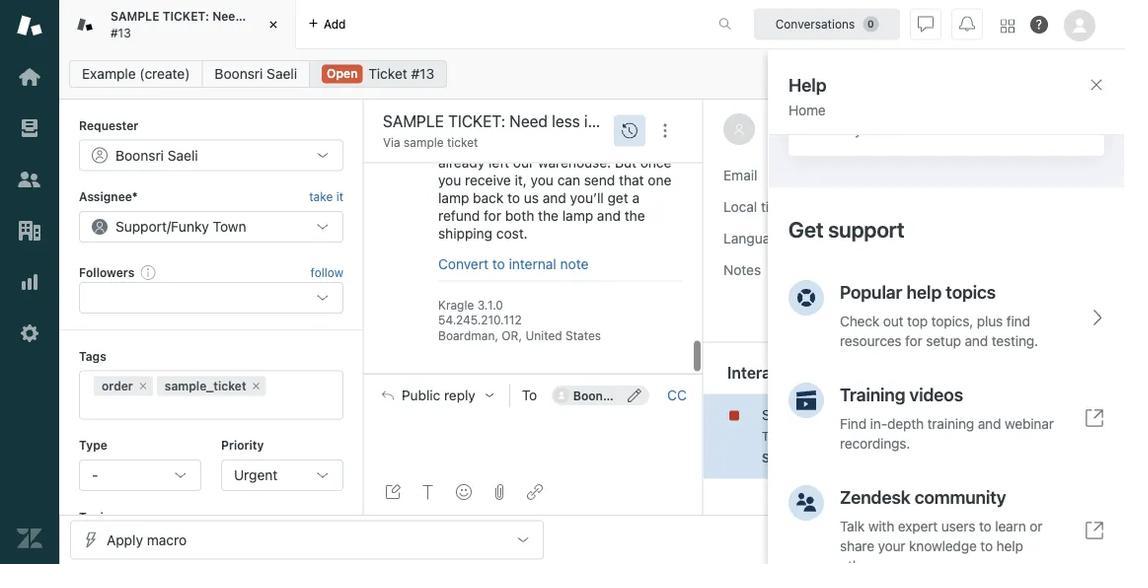 Task type: describe. For each thing, give the bounding box(es) containing it.
hide composer image
[[525, 366, 541, 382]]

need for sample ticket: need less items than ordered #13
[[212, 9, 243, 23]]

united
[[525, 329, 562, 343]]

follow
[[310, 265, 343, 279]]

-
[[92, 467, 98, 484]]

remove image
[[250, 381, 262, 392]]

saeli left cc
[[621, 389, 649, 403]]

receive
[[465, 172, 511, 188]]

example
[[82, 66, 136, 82]]

zendesk image
[[17, 526, 42, 552]]

tags
[[79, 350, 106, 363]]

ticket actions image
[[657, 123, 673, 139]]

conversations
[[775, 17, 855, 31]]

1 vertical spatial close image
[[1044, 121, 1060, 137]]

take
[[309, 190, 333, 204]]

add link (cmd k) image
[[527, 485, 543, 500]]

cost.
[[496, 225, 528, 242]]

open inside secondary element
[[327, 67, 358, 80]]

reply
[[444, 387, 475, 404]]

to
[[522, 387, 537, 404]]

saeli up boonsri.saeli@example.com
[[828, 120, 864, 139]]

local time
[[723, 198, 789, 215]]

items for sample ticket: need less items than ordered #13
[[272, 9, 304, 23]]

1 you from the left
[[438, 172, 461, 188]]

insert emojis image
[[456, 485, 472, 500]]

urgent button
[[221, 460, 343, 491]]

macro
[[147, 532, 187, 548]]

main element
[[0, 0, 59, 565]]

example (create) button
[[69, 60, 203, 88]]

1 vertical spatial open
[[1011, 532, 1047, 548]]

convert to internal note button
[[438, 256, 589, 274]]

#13 inside sample ticket: need less items than ordered #13
[[111, 26, 131, 39]]

requester
[[79, 118, 139, 132]]

boonsri saeli up time
[[767, 120, 864, 139]]

sample_ticket
[[165, 380, 246, 393]]

admin image
[[17, 321, 42, 346]]

has
[[614, 137, 637, 153]]

organizations image
[[17, 218, 42, 244]]

knowledge image
[[1093, 159, 1109, 175]]

support / funky town
[[115, 218, 246, 235]]

remove image
[[137, 381, 149, 392]]

boonsri up time
[[767, 120, 824, 139]]

followers
[[79, 265, 134, 279]]

language
[[723, 230, 786, 246]]

unfortunately, the package has already left our warehouse. but once you receive it, you can send that one lamp back to us and you'll get a refund for both the lamp and the shipping cost.
[[438, 137, 675, 242]]

sample ticket: need less items than ordered #13
[[111, 9, 383, 39]]

than for sample ticket: need less items than ordered #13
[[308, 9, 334, 23]]

urgent
[[234, 467, 278, 484]]

via
[[383, 136, 400, 150]]

us
[[524, 190, 539, 206]]

unfortunately,
[[438, 137, 528, 153]]

cc button
[[667, 387, 687, 405]]

boonsri saeli inside requester element
[[115, 147, 198, 163]]

view more details image
[[1013, 121, 1028, 137]]

submit
[[945, 532, 989, 548]]

draft mode image
[[385, 485, 401, 500]]

it,
[[515, 172, 527, 188]]

get started image
[[17, 64, 42, 90]]

email
[[723, 167, 757, 183]]

button displays agent's chat status as invisible. image
[[918, 16, 934, 32]]

items for sample ticket: need less items than ordered today 14:03 status
[[941, 407, 976, 423]]

assignee* element
[[79, 211, 343, 243]]

kragle 3.1.0 54.245.210.112 boardman, or, united states
[[438, 299, 601, 343]]

priority
[[221, 439, 264, 453]]

convert to internal note
[[438, 256, 589, 273]]

apply macro
[[107, 532, 187, 548]]

boonsri inside boonsri saeli link
[[215, 66, 263, 82]]

events image
[[622, 123, 638, 139]]

shipping
[[438, 225, 493, 242]]

public reply
[[402, 387, 475, 404]]

add attachment image
[[491, 485, 507, 500]]

followers element
[[79, 282, 343, 314]]

boonsri saeli link
[[202, 60, 310, 88]]

both
[[505, 208, 534, 224]]

(create)
[[140, 66, 190, 82]]

views image
[[17, 115, 42, 141]]

public
[[402, 387, 440, 404]]

boonsri saeli inside secondary element
[[215, 66, 297, 82]]

once
[[640, 154, 672, 171]]

secondary element
[[59, 54, 1125, 94]]

that
[[619, 172, 644, 188]]

(united
[[866, 230, 913, 246]]

order
[[102, 380, 133, 393]]

english
[[816, 230, 862, 246]]

support
[[115, 218, 167, 235]]

time
[[761, 198, 789, 215]]

the up our
[[532, 137, 553, 153]]

ticket
[[368, 66, 407, 82]]

reporting image
[[17, 269, 42, 295]]

boonsri.saeli@example.com
[[816, 167, 994, 183]]

but
[[615, 154, 637, 171]]

take it
[[309, 190, 343, 204]]

2 you from the left
[[531, 172, 554, 188]]

14:03
[[799, 430, 830, 444]]

convert
[[438, 256, 489, 273]]

states
[[566, 329, 601, 343]]



Task type: locate. For each thing, give the bounding box(es) containing it.
0 horizontal spatial you
[[438, 172, 461, 188]]

1 horizontal spatial open
[[1011, 532, 1047, 548]]

ticket:
[[163, 9, 209, 23], [820, 407, 871, 423]]

apply
[[107, 532, 143, 548]]

sample for sample ticket: need less items than ordered today 14:03 status
[[762, 407, 816, 423]]

submit as open
[[945, 532, 1047, 548]]

0 horizontal spatial ordered
[[337, 9, 383, 23]]

than for sample ticket: need less items than ordered today 14:03 status
[[979, 407, 1008, 423]]

it
[[336, 190, 343, 204]]

1 vertical spatial than
[[979, 407, 1008, 423]]

to inside button
[[492, 256, 505, 273]]

one
[[648, 172, 671, 188]]

sample inside sample ticket: need less items than ordered #13
[[111, 9, 159, 23]]

saeli down sample ticket: need less items than ordered #13
[[267, 66, 297, 82]]

boonsri.saeli@example.com image
[[553, 388, 569, 404]]

saeli
[[267, 66, 297, 82], [828, 120, 864, 139], [168, 147, 198, 163], [621, 389, 649, 403]]

0 vertical spatial items
[[272, 9, 304, 23]]

0 horizontal spatial lamp
[[438, 190, 469, 206]]

via sample ticket
[[383, 136, 478, 150]]

close image right view more details icon at top right
[[1044, 121, 1060, 137]]

zendesk support image
[[17, 13, 42, 38]]

boonsri saeli down requester
[[115, 147, 198, 163]]

1 horizontal spatial less
[[912, 407, 937, 423]]

format text image
[[420, 485, 436, 500]]

sample inside the sample ticket: need less items than ordered today 14:03 status
[[762, 407, 816, 423]]

and
[[543, 190, 566, 206], [597, 208, 621, 224]]

less for sample ticket: need less items than ordered today 14:03 status
[[912, 407, 937, 423]]

type
[[79, 439, 107, 453]]

0 horizontal spatial and
[[543, 190, 566, 206]]

zendesk products image
[[1001, 19, 1015, 33]]

close image
[[263, 15, 283, 35], [1044, 121, 1060, 137]]

close image inside tabs tab list
[[263, 15, 283, 35]]

funky
[[171, 218, 209, 235]]

1 horizontal spatial ticket:
[[820, 407, 871, 423]]

tab
[[59, 0, 383, 49]]

1 horizontal spatial and
[[597, 208, 621, 224]]

ticket
[[447, 136, 478, 150]]

1 vertical spatial #13
[[411, 66, 434, 82]]

and down the can
[[543, 190, 566, 206]]

0 horizontal spatial open
[[327, 67, 358, 80]]

refund
[[438, 208, 480, 224]]

boonsri saeli right boonsri.saeli@example.com icon
[[573, 389, 649, 403]]

0 vertical spatial sample
[[111, 9, 159, 23]]

ticket: inside sample ticket: need less items than ordered #13
[[163, 9, 209, 23]]

1 vertical spatial to
[[492, 256, 505, 273]]

interactions
[[727, 363, 817, 382]]

tab containing sample ticket: need less items than ordered
[[59, 0, 383, 49]]

than inside sample ticket: need less items than ordered #13
[[308, 9, 334, 23]]

note
[[560, 256, 589, 273]]

saeli inside secondary element
[[267, 66, 297, 82]]

customers image
[[17, 167, 42, 192]]

less for sample ticket: need less items than ordered #13
[[246, 9, 269, 23]]

ticket #13
[[368, 66, 434, 82]]

boonsri saeli
[[215, 66, 297, 82], [767, 120, 864, 139], [115, 147, 198, 163], [573, 389, 649, 403]]

boonsri down sample ticket: need less items than ordered #13
[[215, 66, 263, 82]]

0 vertical spatial lamp
[[438, 190, 469, 206]]

english (united states)
[[816, 230, 962, 246]]

info on adding followers image
[[140, 264, 156, 280]]

you up us
[[531, 172, 554, 188]]

0 horizontal spatial less
[[246, 9, 269, 23]]

1 horizontal spatial to
[[507, 190, 520, 206]]

1 horizontal spatial #13
[[411, 66, 434, 82]]

1 vertical spatial less
[[912, 407, 937, 423]]

boonsri saeli down sample ticket: need less items than ordered #13
[[215, 66, 297, 82]]

saeli inside requester element
[[168, 147, 198, 163]]

#13
[[111, 26, 131, 39], [411, 66, 434, 82]]

1 horizontal spatial items
[[941, 407, 976, 423]]

0 vertical spatial open
[[327, 67, 358, 80]]

3.1.0
[[477, 299, 503, 313]]

sample
[[111, 9, 159, 23], [762, 407, 816, 423]]

boonsri inside requester element
[[115, 147, 164, 163]]

Add user notes text field
[[816, 260, 1054, 327]]

1 horizontal spatial lamp
[[562, 208, 593, 224]]

less
[[246, 9, 269, 23], [912, 407, 937, 423]]

saeli up support / funky town
[[168, 147, 198, 163]]

need inside the sample ticket: need less items than ordered today 14:03 status
[[874, 407, 908, 423]]

/
[[167, 218, 171, 235]]

sample for sample ticket: need less items than ordered #13
[[111, 9, 159, 23]]

1 horizontal spatial need
[[874, 407, 908, 423]]

states)
[[917, 230, 962, 246]]

close image up boonsri saeli link
[[263, 15, 283, 35]]

you'll
[[570, 190, 604, 206]]

ordered for sample ticket: need less items than ordered today 14:03 status
[[1011, 407, 1061, 423]]

ticket: up (create)
[[163, 9, 209, 23]]

sample up the example (create)
[[111, 9, 159, 23]]

lamp up refund
[[438, 190, 469, 206]]

assignee*
[[79, 190, 138, 204]]

less inside the sample ticket: need less items than ordered today 14:03 status
[[912, 407, 937, 423]]

0 horizontal spatial ticket:
[[163, 9, 209, 23]]

send
[[584, 172, 615, 188]]

to left us
[[507, 190, 520, 206]]

0 vertical spatial close image
[[263, 15, 283, 35]]

open
[[327, 67, 358, 80], [1011, 532, 1047, 548]]

1 vertical spatial and
[[597, 208, 621, 224]]

ticket: for sample ticket: need less items than ordered today 14:03 status
[[820, 407, 871, 423]]

you
[[438, 172, 461, 188], [531, 172, 554, 188]]

to
[[507, 190, 520, 206], [492, 256, 505, 273]]

0 horizontal spatial #13
[[111, 26, 131, 39]]

need inside sample ticket: need less items than ordered #13
[[212, 9, 243, 23]]

ordered for sample ticket: need less items than ordered #13
[[337, 9, 383, 23]]

ticket: inside the sample ticket: need less items than ordered today 14:03 status
[[820, 407, 871, 423]]

status
[[762, 452, 800, 465]]

take it button
[[309, 187, 343, 207]]

#13 right the ticket
[[411, 66, 434, 82]]

ordered inside the sample ticket: need less items than ordered today 14:03 status
[[1011, 407, 1061, 423]]

tabs tab list
[[59, 0, 698, 49]]

1 horizontal spatial you
[[531, 172, 554, 188]]

boonsri down requester
[[115, 147, 164, 163]]

items inside sample ticket: need less items than ordered #13
[[272, 9, 304, 23]]

0 vertical spatial less
[[246, 9, 269, 23]]

- button
[[79, 460, 201, 491]]

open right as
[[1011, 532, 1047, 548]]

boonsri right boonsri.saeli@example.com icon
[[573, 389, 618, 403]]

follow button
[[310, 263, 343, 281]]

conversations button
[[754, 8, 900, 40]]

add
[[324, 17, 346, 31]]

the down us
[[538, 208, 559, 224]]

#13 inside secondary element
[[411, 66, 434, 82]]

our
[[513, 154, 534, 171]]

topic
[[79, 510, 110, 524]]

warehouse.
[[538, 154, 611, 171]]

1 horizontal spatial ordered
[[1011, 407, 1061, 423]]

1 horizontal spatial sample
[[762, 407, 816, 423]]

0 vertical spatial to
[[507, 190, 520, 206]]

already
[[438, 154, 485, 171]]

add button
[[296, 0, 358, 48]]

items inside the sample ticket: need less items than ordered today 14:03 status
[[941, 407, 976, 423]]

for
[[484, 208, 501, 224]]

example (create)
[[82, 66, 190, 82]]

#13 up example
[[111, 26, 131, 39]]

0 horizontal spatial to
[[492, 256, 505, 273]]

you down already
[[438, 172, 461, 188]]

0 horizontal spatial close image
[[263, 15, 283, 35]]

notes
[[723, 262, 761, 278]]

Today 14:03 text field
[[762, 430, 830, 444]]

1 horizontal spatial close image
[[1044, 121, 1060, 137]]

less inside sample ticket: need less items than ordered #13
[[246, 9, 269, 23]]

the
[[532, 137, 553, 153], [538, 208, 559, 224], [624, 208, 645, 224]]

0 vertical spatial need
[[212, 9, 243, 23]]

notifications image
[[959, 16, 975, 32]]

open left the ticket
[[327, 67, 358, 80]]

1 vertical spatial items
[[941, 407, 976, 423]]

1 vertical spatial ticket:
[[820, 407, 871, 423]]

to down cost.
[[492, 256, 505, 273]]

than inside the sample ticket: need less items than ordered today 14:03 status
[[979, 407, 1008, 423]]

0 vertical spatial #13
[[111, 26, 131, 39]]

0 horizontal spatial than
[[308, 9, 334, 23]]

the down the a
[[624, 208, 645, 224]]

internal
[[509, 256, 556, 273]]

or,
[[502, 329, 522, 343]]

user image
[[733, 123, 745, 135], [735, 124, 743, 135]]

1 vertical spatial sample
[[762, 407, 816, 423]]

as
[[993, 532, 1008, 548]]

boardman,
[[438, 329, 498, 343]]

54.245.210.112
[[438, 314, 522, 328]]

0 vertical spatial and
[[543, 190, 566, 206]]

back
[[473, 190, 504, 206]]

get
[[607, 190, 628, 206]]

ticket: for sample ticket: need less items than ordered #13
[[163, 9, 209, 23]]

0 vertical spatial ordered
[[337, 9, 383, 23]]

0 vertical spatial than
[[308, 9, 334, 23]]

a
[[632, 190, 640, 206]]

public reply button
[[364, 375, 509, 416]]

package
[[556, 137, 610, 153]]

0 horizontal spatial need
[[212, 9, 243, 23]]

need for sample ticket: need less items than ordered today 14:03 status
[[874, 407, 908, 423]]

local
[[723, 198, 757, 215]]

to inside unfortunately, the package has already left our warehouse. but once you receive it, you can send that one lamp back to us and you'll get a refund for both the lamp and the shipping cost.
[[507, 190, 520, 206]]

sample ticket: need less items than ordered today 14:03 status
[[762, 407, 1061, 465]]

1 horizontal spatial than
[[979, 407, 1008, 423]]

sample up today 14:03 text field
[[762, 407, 816, 423]]

ordered inside sample ticket: need less items than ordered #13
[[337, 9, 383, 23]]

Subject field
[[379, 110, 608, 133]]

cc
[[667, 387, 687, 404]]

need
[[212, 9, 243, 23], [874, 407, 908, 423]]

today
[[762, 430, 795, 444]]

lamp down you'll
[[562, 208, 593, 224]]

1 vertical spatial need
[[874, 407, 908, 423]]

0 horizontal spatial sample
[[111, 9, 159, 23]]

lamp
[[438, 190, 469, 206], [562, 208, 593, 224]]

kragle
[[438, 299, 474, 313]]

can
[[557, 172, 580, 188]]

town
[[213, 218, 246, 235]]

edit user image
[[628, 389, 641, 403]]

and down 'get'
[[597, 208, 621, 224]]

requester element
[[79, 140, 343, 171]]

1 vertical spatial ordered
[[1011, 407, 1061, 423]]

ordered
[[337, 9, 383, 23], [1011, 407, 1061, 423]]

left
[[489, 154, 509, 171]]

get help image
[[1030, 16, 1048, 34]]

1 vertical spatial lamp
[[562, 208, 593, 224]]

0 horizontal spatial items
[[272, 9, 304, 23]]

ticket: up the '14:03'
[[820, 407, 871, 423]]

0 vertical spatial ticket:
[[163, 9, 209, 23]]



Task type: vqa. For each thing, say whether or not it's contained in the screenshot.
Insert emojis icon at bottom left
yes



